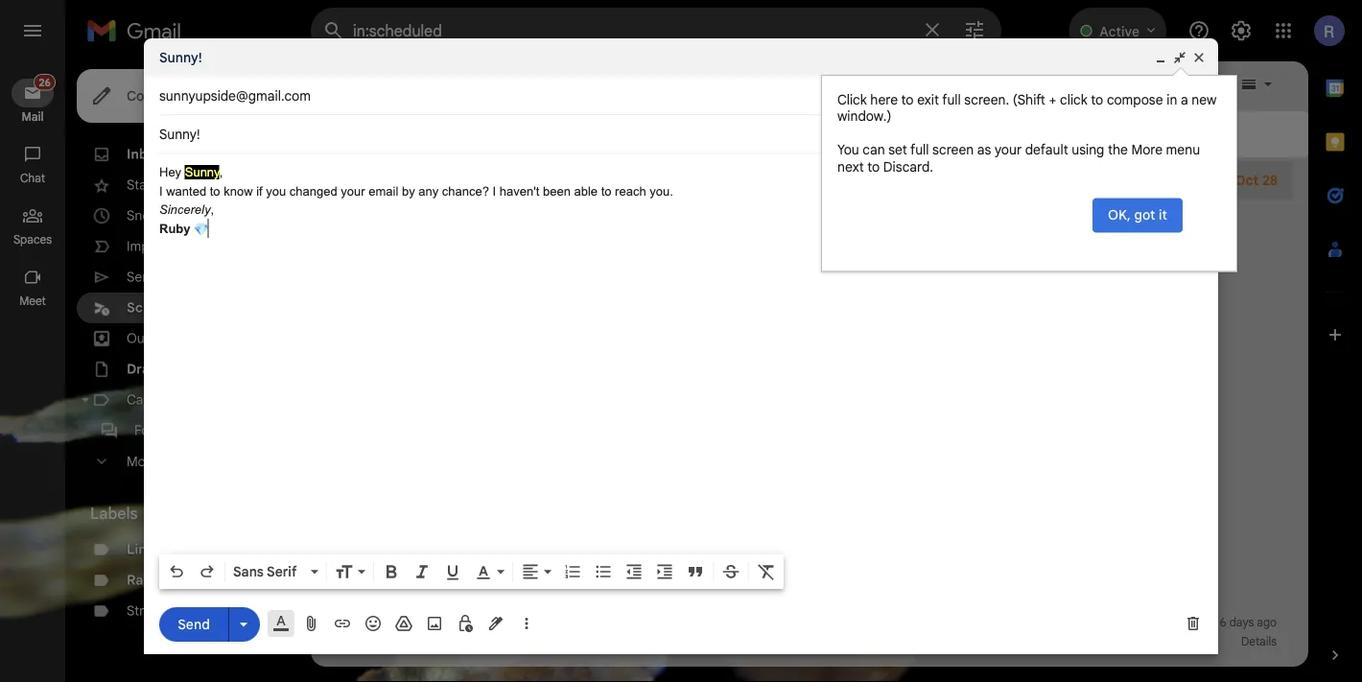 Task type: describe. For each thing, give the bounding box(es) containing it.
sans
[[233, 563, 264, 580]]

(shift
[[1013, 91, 1046, 108]]

to down sunny
[[210, 184, 220, 198]]

strikethrough ‪(⌘⇧x)‬ image
[[721, 562, 741, 581]]

hey inside row
[[622, 172, 645, 189]]

alert dialog containing click here to exit full screen. (shift + click to compose in a new window.)
[[821, 67, 1238, 272]]

a
[[1181, 91, 1188, 108]]

hey sunny , i wanted to know if you changed your email by any chance? i haven't been able to reach you. sincerely ,
[[159, 165, 673, 217]]

important
[[127, 238, 187, 255]]

1
[[284, 573, 288, 588]]

any
[[419, 184, 439, 198]]

serif
[[267, 563, 297, 580]]

starred
[[127, 177, 172, 193]]

snoozed link
[[127, 207, 180, 224]]

28
[[1262, 172, 1278, 189]]

been
[[543, 184, 571, 198]]

starred link
[[127, 177, 172, 193]]

full inside click here to exit full screen. (shift + click to compose in a new window.)
[[942, 91, 961, 108]]

categories link
[[127, 391, 193, 408]]

to: junececi7
[[384, 172, 463, 189]]

you!
[[716, 172, 741, 189]]

screen
[[933, 141, 974, 158]]

sent link
[[127, 269, 154, 285]]

oct 28
[[1235, 172, 1278, 189]]

details
[[1241, 635, 1277, 649]]

drafts link
[[127, 361, 167, 377]]

2 i from the left
[[493, 184, 496, 198]]

screen.
[[964, 91, 1009, 108]]

outbox
[[127, 330, 172, 347]]

account
[[1131, 615, 1173, 630]]

clear search image
[[913, 11, 952, 49]]

drafts
[[127, 361, 167, 377]]

in
[[1167, 91, 1177, 108]]

more options image
[[521, 614, 532, 633]]

spaces heading
[[0, 232, 65, 248]]

activity:
[[1176, 615, 1217, 630]]

scheduled link
[[127, 299, 196, 316]]

main content containing to:
[[311, 61, 1308, 667]]

insert signature image
[[486, 614, 506, 633]]

send button
[[159, 607, 228, 642]]

undo ‪(⌘z)‬ image
[[167, 562, 186, 581]]

click
[[837, 91, 867, 108]]

row containing to:
[[311, 161, 1293, 200]]

chat heading
[[0, 171, 65, 186]]

15
[[384, 635, 395, 649]]

oct
[[1235, 172, 1259, 189]]

sunny! dialog
[[144, 38, 1218, 654]]

hey inside hey sunny , i wanted to know if you changed your email by any chance? i haven't been able to reach you. sincerely ,
[[159, 165, 181, 179]]

your inside you can set full screen as your default using the more menu next to discard.
[[995, 141, 1022, 158]]

discard draft ‪(⌘⇧d)‬ image
[[1184, 614, 1203, 633]]

1 horizontal spatial ,
[[219, 165, 223, 179]]

indent less ‪(⌘[)‬ image
[[625, 562, 644, 581]]

insert files using drive image
[[394, 614, 413, 633]]

search in mail image
[[317, 13, 351, 48]]

of 15 gb
[[367, 635, 413, 649]]

ago
[[1257, 615, 1277, 630]]

got
[[1134, 207, 1156, 224]]

to:
[[384, 172, 402, 189]]

labels
[[90, 504, 138, 523]]

redo ‪(⌘y)‬ image
[[198, 562, 217, 581]]

email
[[369, 184, 398, 198]]

as
[[977, 141, 991, 158]]

more inside you can set full screen as your default using the more menu next to discard.
[[1132, 141, 1163, 158]]

wanted
[[166, 184, 206, 198]]

mail, 26 unread messages image
[[32, 79, 54, 96]]

ok, got it
[[1108, 207, 1167, 224]]

last
[[1106, 615, 1128, 630]]

1 june! from the left
[[576, 172, 609, 189]]

italic ‪(⌘i)‬ image
[[413, 562, 432, 581]]

indent more ‪(⌘])‬ image
[[655, 562, 674, 581]]

ruby
[[159, 221, 190, 236]]

categories
[[127, 391, 193, 408]]

insert emoji ‪(⌘⇧2)‬ image
[[364, 614, 383, 633]]

to right the click
[[1091, 91, 1103, 108]]

Search in mail search field
[[311, 8, 1002, 54]]

labels heading
[[90, 504, 272, 523]]

mail
[[21, 110, 44, 124]]

sunnyupside@gmail.com
[[159, 87, 311, 104]]

discard.
[[883, 158, 933, 175]]

compose button
[[77, 69, 210, 123]]

main menu image
[[21, 19, 44, 42]]

next
[[837, 158, 864, 175]]

last account activity: 6 days ago details
[[1106, 615, 1277, 649]]

set
[[888, 141, 907, 158]]

reach
[[615, 184, 646, 198]]

you can set full screen as your default using the more menu next to discard.
[[837, 141, 1200, 175]]

insert photo image
[[425, 614, 444, 633]]

you
[[837, 141, 859, 158]]

1 i from the left
[[159, 184, 163, 198]]

mail heading
[[0, 109, 65, 125]]

here
[[870, 91, 898, 108]]

meet
[[19, 294, 46, 308]]

changed
[[290, 184, 337, 198]]

stripe
[[127, 602, 163, 619]]

linkedin link
[[127, 541, 183, 558]]

more button
[[77, 446, 299, 477]]

+
[[1049, 91, 1057, 108]]

underline ‪(⌘u)‬ image
[[443, 563, 462, 582]]

formatting options toolbar
[[159, 554, 784, 589]]

minimize image
[[1153, 50, 1168, 65]]

know
[[224, 184, 253, 198]]

navigation containing mail
[[0, 61, 67, 682]]

close image
[[1191, 50, 1207, 65]]

miss
[[685, 172, 712, 189]]

exit
[[917, 91, 939, 108]]

the
[[1108, 141, 1128, 158]]



Task type: vqa. For each thing, say whether or not it's contained in the screenshot.
the sep 12 to the middle
no



Task type: locate. For each thing, give the bounding box(es) containing it.
,
[[219, 165, 223, 179], [211, 202, 214, 217]]

navigation
[[0, 61, 67, 682]]

details link
[[1241, 635, 1277, 649]]

i left haven't
[[493, 184, 496, 198]]

1 horizontal spatial full
[[942, 91, 961, 108]]

main content
[[311, 61, 1308, 667]]

forums link
[[134, 422, 180, 439]]

Subject field
[[159, 125, 1203, 144]]

junececi7
[[405, 172, 463, 189]]

you.
[[650, 184, 673, 198]]

alert dialog
[[821, 67, 1238, 272]]

i
[[159, 184, 163, 198], [493, 184, 496, 198]]

chat
[[20, 171, 45, 186]]

by
[[402, 184, 415, 198]]

outbox link
[[127, 330, 172, 347]]

window.)
[[837, 108, 892, 125]]

meet heading
[[0, 294, 65, 309]]

quote ‪(⌘⇧9)‬ image
[[686, 562, 705, 581]]

0 vertical spatial ,
[[219, 165, 223, 179]]

sans serif
[[233, 563, 297, 580]]

june! - hey june! miss you!
[[576, 172, 745, 189]]

1 horizontal spatial your
[[995, 141, 1022, 158]]

pop out image
[[1172, 50, 1188, 65]]

1 horizontal spatial more
[[1132, 141, 1163, 158]]

1 vertical spatial ,
[[211, 202, 214, 217]]

bulleted list ‪(⌘⇧8)‬ image
[[594, 562, 613, 581]]

0 vertical spatial more
[[1132, 141, 1163, 158]]

attach files image
[[302, 614, 321, 633]]

more inside button
[[127, 453, 158, 470]]

1 horizontal spatial hey
[[622, 172, 645, 189]]

0 horizontal spatial i
[[159, 184, 163, 198]]

full right the exit
[[942, 91, 961, 108]]

to left -
[[601, 184, 612, 198]]

settings image
[[1230, 19, 1253, 42]]

click here to exit full screen. (shift + click to compose in a new window.)
[[837, 91, 1217, 125]]

random link
[[127, 572, 180, 589]]

0 horizontal spatial full
[[910, 141, 929, 158]]

-
[[612, 172, 618, 189]]

0 vertical spatial your
[[995, 141, 1022, 158]]

i left the wanted
[[159, 184, 163, 198]]

1 vertical spatial your
[[341, 184, 365, 198]]

advanced search options image
[[955, 11, 994, 49]]

sunny
[[185, 165, 219, 179]]

inbox link
[[127, 146, 163, 163]]

refresh image
[[384, 75, 403, 94]]

more
[[1132, 141, 1163, 158], [127, 453, 158, 470]]

using
[[1072, 141, 1104, 158]]

your inside hey sunny , i wanted to know if you changed your email by any chance? i haven't been able to reach you. sincerely ,
[[341, 184, 365, 198]]

of
[[370, 635, 381, 649]]

0 horizontal spatial hey
[[159, 165, 181, 179]]

toggle split pane mode image
[[1239, 75, 1259, 94]]

sans serif option
[[229, 562, 307, 581]]

scheduled
[[127, 299, 196, 316]]

ok,
[[1108, 207, 1131, 224]]

days
[[1230, 615, 1254, 630]]

can
[[863, 141, 885, 158]]

you
[[266, 184, 286, 198]]

sent
[[127, 269, 154, 285]]

compose
[[1107, 91, 1163, 108]]

haven't
[[500, 184, 539, 198]]

0 horizontal spatial ,
[[211, 202, 214, 217]]

0 vertical spatial full
[[942, 91, 961, 108]]

click
[[1060, 91, 1088, 108]]

more right 'the'
[[1132, 141, 1163, 158]]

your left email
[[341, 184, 365, 198]]

your
[[995, 141, 1022, 158], [341, 184, 365, 198]]

compose
[[127, 87, 187, 104]]

to inside you can set full screen as your default using the more menu next to discard.
[[867, 158, 880, 175]]

4
[[281, 542, 288, 557]]

random
[[127, 572, 180, 589]]

to right next
[[867, 158, 880, 175]]

spaces
[[13, 233, 52, 247]]

if
[[256, 184, 263, 198]]

full right set
[[910, 141, 929, 158]]

sunny!
[[159, 49, 202, 66]]

tab list
[[1308, 61, 1362, 613]]

1 horizontal spatial i
[[493, 184, 496, 198]]

footer containing last account activity: 6 days ago
[[311, 613, 1293, 651]]

your right as
[[995, 141, 1022, 158]]

june! left miss
[[648, 172, 681, 189]]

inbox
[[127, 146, 163, 163]]

hey up the wanted
[[159, 165, 181, 179]]

important link
[[127, 238, 187, 255]]

numbered list ‪(⌘⇧7)‬ image
[[563, 562, 582, 581]]

to left the exit
[[901, 91, 914, 108]]

forums
[[134, 422, 180, 439]]

1 horizontal spatial june!
[[648, 172, 681, 189]]

gb
[[398, 635, 413, 649]]

0 horizontal spatial more
[[127, 453, 158, 470]]

chance?
[[442, 184, 489, 198]]

💎 image
[[194, 222, 209, 237]]

ok, got it button
[[1093, 198, 1183, 233]]

new
[[1192, 91, 1217, 108]]

more down forums link
[[127, 453, 158, 470]]

footer
[[311, 613, 1293, 651]]

row
[[311, 161, 1293, 200]]

Message Body text field
[[159, 163, 1203, 549]]

able
[[574, 184, 598, 198]]

full inside you can set full screen as your default using the more menu next to discard.
[[910, 141, 929, 158]]

2 june! from the left
[[648, 172, 681, 189]]

sincerely
[[159, 202, 211, 217]]

linkedin
[[127, 541, 183, 558]]

follow link to manage storage image
[[449, 632, 469, 651]]

remove formatting ‪(⌘\)‬ image
[[757, 562, 776, 581]]

menu
[[1166, 141, 1200, 158]]

0 horizontal spatial june!
[[576, 172, 609, 189]]

stripe link
[[127, 602, 163, 619]]

hey right -
[[622, 172, 645, 189]]

6
[[1220, 615, 1227, 630]]

default
[[1025, 141, 1068, 158]]

26
[[275, 147, 288, 162]]

1 vertical spatial more
[[127, 453, 158, 470]]

send
[[178, 616, 210, 632]]

insert link ‪(⌘k)‬ image
[[333, 614, 352, 633]]

more send options image
[[234, 615, 253, 634]]

hey
[[159, 165, 181, 179], [622, 172, 645, 189]]

0 horizontal spatial your
[[341, 184, 365, 198]]

toggle confidential mode image
[[456, 614, 475, 633]]

1 vertical spatial full
[[910, 141, 929, 158]]

june! left -
[[576, 172, 609, 189]]

it
[[1159, 207, 1167, 224]]

june!
[[576, 172, 609, 189], [648, 172, 681, 189]]

snoozed
[[127, 207, 180, 224]]

to
[[901, 91, 914, 108], [1091, 91, 1103, 108], [867, 158, 880, 175], [210, 184, 220, 198], [601, 184, 612, 198]]

bold ‪(⌘b)‬ image
[[382, 562, 401, 581]]



